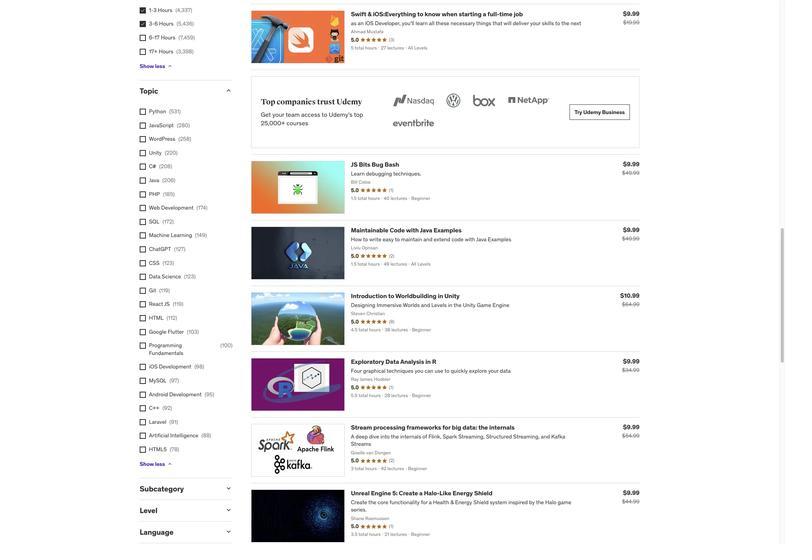 Task type: locate. For each thing, give the bounding box(es) containing it.
2 xsmall image from the top
[[140, 21, 146, 27]]

exploratory data analysis in r
[[351, 358, 437, 366]]

c++
[[149, 405, 160, 412]]

0 vertical spatial less
[[155, 63, 165, 70]]

(119) up (112)
[[173, 301, 184, 308]]

xsmall image left machine
[[140, 233, 146, 239]]

14 xsmall image from the top
[[140, 392, 146, 398]]

1 vertical spatial data
[[386, 358, 399, 366]]

2 vertical spatial to
[[389, 293, 395, 300]]

web development (174)
[[149, 205, 208, 212]]

1 vertical spatial show less button
[[140, 457, 173, 473]]

java (206)
[[149, 177, 176, 184]]

ios:everything
[[373, 10, 416, 18]]

1 vertical spatial js
[[164, 301, 170, 308]]

4 xsmall image from the top
[[140, 109, 146, 115]]

0 vertical spatial a
[[483, 10, 487, 18]]

development for web development
[[161, 205, 194, 212]]

react
[[149, 301, 163, 308]]

2 vertical spatial development
[[169, 391, 202, 398]]

xsmall image for c++
[[140, 406, 146, 412]]

(258)
[[179, 136, 191, 143]]

xsmall image left the mysql
[[140, 378, 146, 385]]

xsmall image left 17+
[[140, 49, 146, 55]]

2 small image from the top
[[225, 529, 233, 536]]

in left r
[[426, 358, 431, 366]]

1 small image from the top
[[225, 87, 233, 95]]

$9.99 inside $9.99 $34.99
[[624, 358, 640, 366]]

less for 17+
[[155, 63, 165, 70]]

1 xsmall image from the top
[[140, 7, 146, 14]]

xsmall image left javascript
[[140, 123, 146, 129]]

2 less from the top
[[155, 461, 165, 468]]

5 xsmall image from the top
[[140, 123, 146, 129]]

xsmall image left html5
[[140, 447, 146, 454]]

3 $9.99 from the top
[[624, 226, 640, 234]]

stream
[[351, 424, 372, 432]]

development up '(97)'
[[159, 364, 191, 371]]

1 vertical spatial unity
[[445, 293, 460, 300]]

$44.99
[[623, 499, 640, 506]]

xsmall image left react
[[140, 302, 146, 308]]

0 vertical spatial development
[[161, 205, 194, 212]]

mysql
[[149, 378, 167, 385]]

1 horizontal spatial (123)
[[184, 274, 196, 280]]

13 xsmall image from the top
[[140, 329, 146, 336]]

to right introduction
[[389, 293, 395, 300]]

(174)
[[197, 205, 208, 212]]

xsmall image left laravel
[[140, 420, 146, 426]]

1 $49.99 from the top
[[623, 170, 640, 177]]

git
[[149, 287, 156, 294]]

show less button
[[140, 59, 173, 74], [140, 457, 173, 473]]

try
[[575, 109, 583, 116]]

xsmall image left the ios
[[140, 365, 146, 371]]

companies
[[277, 97, 316, 107]]

java right with
[[420, 227, 433, 234]]

0 horizontal spatial (119)
[[159, 287, 170, 294]]

python
[[149, 108, 166, 115]]

unity right worldbuilding
[[445, 293, 460, 300]]

2 $49.99 from the top
[[623, 236, 640, 243]]

xsmall image left unity (220)
[[140, 150, 146, 156]]

1 horizontal spatial udemy
[[584, 109, 602, 116]]

11 xsmall image from the top
[[140, 288, 146, 294]]

xsmall image for python
[[140, 109, 146, 115]]

google flutter (103)
[[149, 329, 199, 336]]

0 vertical spatial to
[[418, 10, 424, 18]]

less down 17+
[[155, 63, 165, 70]]

6 $9.99 from the top
[[624, 490, 640, 497]]

bash
[[385, 161, 399, 169]]

python (531)
[[149, 108, 181, 115]]

show less down html5
[[140, 461, 165, 468]]

sql
[[149, 218, 160, 225]]

2 show less from the top
[[140, 461, 165, 468]]

1 vertical spatial udemy
[[584, 109, 602, 116]]

xsmall image for web
[[140, 205, 146, 212]]

xsmall image left web
[[140, 205, 146, 212]]

unreal engine 5: create a halo-like energy shield link
[[351, 490, 493, 498]]

0 vertical spatial udemy
[[337, 97, 363, 107]]

show less for 17+ hours (3,398)
[[140, 63, 165, 70]]

xsmall image left programming
[[140, 343, 146, 349]]

7 xsmall image from the top
[[140, 164, 146, 170]]

12 xsmall image from the top
[[140, 316, 146, 322]]

xsmall image left 1-
[[140, 7, 146, 14]]

0 vertical spatial js
[[351, 161, 358, 169]]

show down html5
[[140, 461, 154, 468]]

data
[[149, 274, 161, 280], [386, 358, 399, 366]]

xsmall image left science
[[140, 274, 146, 280]]

hours
[[158, 7, 173, 14], [159, 20, 174, 27], [161, 34, 176, 41], [159, 48, 173, 55]]

js left bits at the left top of the page
[[351, 161, 358, 169]]

android
[[149, 391, 168, 398]]

0 horizontal spatial udemy
[[337, 97, 363, 107]]

5 $9.99 from the top
[[624, 424, 640, 432]]

0 vertical spatial show
[[140, 63, 154, 70]]

udemy up udemy's
[[337, 97, 363, 107]]

1 vertical spatial in
[[426, 358, 431, 366]]

full-
[[488, 10, 500, 18]]

exploratory
[[351, 358, 385, 366]]

xsmall image left 'css'
[[140, 260, 146, 267]]

1 vertical spatial $9.99 $49.99
[[623, 226, 640, 243]]

to inside top companies trust udemy get your team access to udemy's top 25,000+ courses
[[322, 111, 328, 118]]

xsmall image left google
[[140, 329, 146, 336]]

show less for unity (220)
[[140, 461, 165, 468]]

0 horizontal spatial in
[[426, 358, 431, 366]]

show down 17+
[[140, 63, 154, 70]]

(4,337)
[[176, 7, 192, 14]]

0 horizontal spatial (123)
[[163, 260, 174, 267]]

xsmall image left artificial
[[140, 434, 146, 440]]

1 small image from the top
[[225, 485, 233, 493]]

(3,398)
[[177, 48, 194, 55]]

big
[[452, 424, 462, 432]]

unreal engine 5: create a halo-like energy shield
[[351, 490, 493, 498]]

$49.99 for maintainable code with java examples
[[623, 236, 640, 243]]

xsmall image left chatgpt
[[140, 247, 146, 253]]

0 vertical spatial unity
[[149, 149, 162, 156]]

xsmall image
[[140, 7, 146, 14], [140, 21, 146, 27], [140, 49, 146, 55], [140, 109, 146, 115], [140, 123, 146, 129], [140, 150, 146, 156], [140, 164, 146, 170], [140, 192, 146, 198], [140, 205, 146, 212], [140, 219, 146, 225], [140, 288, 146, 294], [140, 316, 146, 322], [140, 329, 146, 336], [140, 392, 146, 398], [140, 434, 146, 440]]

$9.99 inside $9.99 $54.99
[[624, 424, 640, 432]]

0 vertical spatial in
[[438, 293, 444, 300]]

chatgpt
[[149, 246, 171, 253]]

1 vertical spatial $49.99
[[623, 236, 640, 243]]

(208)
[[159, 163, 172, 170]]

machine
[[149, 232, 170, 239]]

xsmall image for c#
[[140, 164, 146, 170]]

xsmall image for git
[[140, 288, 146, 294]]

a left full-
[[483, 10, 487, 18]]

xsmall image left python
[[140, 109, 146, 115]]

js bits bug bash
[[351, 161, 399, 169]]

0 horizontal spatial java
[[149, 177, 159, 184]]

xsmall image left 6-
[[140, 35, 146, 41]]

0 vertical spatial small image
[[225, 485, 233, 493]]

1 vertical spatial show
[[140, 461, 154, 468]]

(5,436)
[[177, 20, 194, 27]]

10 xsmall image from the top
[[140, 219, 146, 225]]

(123) right science
[[184, 274, 196, 280]]

(119) right git
[[159, 287, 170, 294]]

data left analysis
[[386, 358, 399, 366]]

1 horizontal spatial js
[[351, 161, 358, 169]]

1 horizontal spatial java
[[420, 227, 433, 234]]

1 show less from the top
[[140, 63, 165, 70]]

less down html5
[[155, 461, 165, 468]]

1 horizontal spatial to
[[389, 293, 395, 300]]

1 horizontal spatial unity
[[445, 293, 460, 300]]

less
[[155, 63, 165, 70], [155, 461, 165, 468]]

1 vertical spatial small image
[[225, 529, 233, 536]]

$34.99
[[623, 367, 640, 374]]

in for r
[[426, 358, 431, 366]]

language button
[[140, 528, 219, 538]]

artificial intelligence (88)
[[149, 433, 211, 440]]

volkswagen image
[[445, 92, 462, 109]]

js right react
[[164, 301, 170, 308]]

xsmall image left php
[[140, 192, 146, 198]]

1 horizontal spatial (119)
[[173, 301, 184, 308]]

1 horizontal spatial a
[[483, 10, 487, 18]]

1 vertical spatial less
[[155, 461, 165, 468]]

unity up c#
[[149, 149, 162, 156]]

xsmall image left java (206)
[[140, 178, 146, 184]]

xsmall image left c++
[[140, 406, 146, 412]]

1 $9.99 $49.99 from the top
[[623, 160, 640, 177]]

c#
[[149, 163, 156, 170]]

to down trust
[[322, 111, 328, 118]]

1-3 hours (4,337)
[[149, 7, 192, 14]]

development down (185)
[[161, 205, 194, 212]]

xsmall image left 3-
[[140, 21, 146, 27]]

0 vertical spatial small image
[[225, 87, 233, 95]]

xsmall image for 3-
[[140, 21, 146, 27]]

mysql (97)
[[149, 378, 179, 385]]

hours right 17
[[161, 34, 176, 41]]

9 xsmall image from the top
[[140, 205, 146, 212]]

xsmall image left the android
[[140, 392, 146, 398]]

java up php
[[149, 177, 159, 184]]

17+
[[149, 48, 158, 55]]

15 xsmall image from the top
[[140, 434, 146, 440]]

ios
[[149, 364, 158, 371]]

(103)
[[187, 329, 199, 336]]

2 $9.99 from the top
[[624, 160, 640, 168]]

3 xsmall image from the top
[[140, 49, 146, 55]]

xsmall image down the (78)
[[167, 462, 173, 468]]

udemy right try
[[584, 109, 602, 116]]

0 horizontal spatial data
[[149, 274, 161, 280]]

1 horizontal spatial in
[[438, 293, 444, 300]]

get
[[261, 111, 271, 118]]

2 show from the top
[[140, 461, 154, 468]]

small image
[[225, 485, 233, 493], [225, 507, 233, 515]]

6 xsmall image from the top
[[140, 150, 146, 156]]

development down '(97)'
[[169, 391, 202, 398]]

xsmall image left c#
[[140, 164, 146, 170]]

ios development (98)
[[149, 364, 204, 371]]

2 $9.99 $49.99 from the top
[[623, 226, 640, 243]]

git (119)
[[149, 287, 170, 294]]

3-6 hours (5,436)
[[149, 20, 194, 27]]

laravel
[[149, 419, 167, 426]]

hours right 3
[[158, 7, 173, 14]]

small image for topic
[[225, 87, 233, 95]]

8 xsmall image from the top
[[140, 192, 146, 198]]

&
[[368, 10, 372, 18]]

less for unity
[[155, 461, 165, 468]]

language
[[140, 528, 174, 538]]

like
[[440, 490, 452, 498]]

2 horizontal spatial to
[[418, 10, 424, 18]]

0 vertical spatial show less
[[140, 63, 165, 70]]

to
[[418, 10, 424, 18], [322, 111, 328, 118], [389, 293, 395, 300]]

xsmall image for artificial
[[140, 434, 146, 440]]

udemy
[[337, 97, 363, 107], [584, 109, 602, 116]]

hours right 6
[[159, 20, 174, 27]]

trust
[[317, 97, 335, 107]]

$10.99
[[621, 292, 640, 300]]

xsmall image left wordpress
[[140, 136, 146, 143]]

xsmall image for wordpress
[[140, 136, 146, 143]]

xsmall image
[[140, 35, 146, 41], [167, 63, 173, 69], [140, 136, 146, 143], [140, 178, 146, 184], [140, 233, 146, 239], [140, 247, 146, 253], [140, 260, 146, 267], [140, 274, 146, 280], [140, 302, 146, 308], [140, 343, 146, 349], [140, 365, 146, 371], [140, 378, 146, 385], [140, 406, 146, 412], [140, 420, 146, 426], [140, 447, 146, 454], [167, 462, 173, 468]]

small image
[[225, 87, 233, 95], [225, 529, 233, 536]]

$9.99 for js bits bug bash
[[624, 160, 640, 168]]

science
[[162, 274, 181, 280]]

1 show from the top
[[140, 63, 154, 70]]

xsmall image left html
[[140, 316, 146, 322]]

level
[[140, 507, 158, 516]]

in right worldbuilding
[[438, 293, 444, 300]]

xsmall image for mysql
[[140, 378, 146, 385]]

xsmall image for laravel
[[140, 420, 146, 426]]

0 vertical spatial show less button
[[140, 59, 173, 74]]

top
[[261, 97, 276, 107]]

xsmall image for sql
[[140, 219, 146, 225]]

xsmall image for javascript
[[140, 123, 146, 129]]

machine learning (149)
[[149, 232, 207, 239]]

starting
[[459, 10, 482, 18]]

1 less from the top
[[155, 63, 165, 70]]

0 horizontal spatial to
[[322, 111, 328, 118]]

show less button down 17+
[[140, 59, 173, 74]]

(123) down chatgpt (127)
[[163, 260, 174, 267]]

top
[[354, 111, 364, 118]]

(123)
[[163, 260, 174, 267], [184, 274, 196, 280]]

1 vertical spatial show less
[[140, 461, 165, 468]]

0 horizontal spatial js
[[164, 301, 170, 308]]

2 small image from the top
[[225, 507, 233, 515]]

the
[[479, 424, 488, 432]]

data down 'css'
[[149, 274, 161, 280]]

show for unity
[[140, 461, 154, 468]]

xsmall image for unity
[[140, 150, 146, 156]]

google
[[149, 329, 167, 336]]

2 show less button from the top
[[140, 457, 173, 473]]

0 vertical spatial $49.99
[[623, 170, 640, 177]]

1 show less button from the top
[[140, 59, 173, 74]]

1 vertical spatial to
[[322, 111, 328, 118]]

1 vertical spatial a
[[420, 490, 423, 498]]

small image for level
[[225, 507, 233, 515]]

show less down 17+
[[140, 63, 165, 70]]

4 $9.99 from the top
[[624, 358, 640, 366]]

25,000+
[[261, 119, 285, 127]]

introduction
[[351, 293, 387, 300]]

xsmall image left git
[[140, 288, 146, 294]]

0 vertical spatial $9.99 $49.99
[[623, 160, 640, 177]]

swift
[[351, 10, 367, 18]]

xsmall image left sql
[[140, 219, 146, 225]]

1 vertical spatial (123)
[[184, 274, 196, 280]]

1 vertical spatial development
[[159, 364, 191, 371]]

js
[[351, 161, 358, 169], [164, 301, 170, 308]]

show less button down html5
[[140, 457, 173, 473]]

1 vertical spatial small image
[[225, 507, 233, 515]]

examples
[[434, 227, 462, 234]]

a left halo-
[[420, 490, 423, 498]]

1 $9.99 from the top
[[624, 10, 640, 18]]

(172)
[[163, 218, 174, 225]]

1 vertical spatial (119)
[[173, 301, 184, 308]]

$64.99
[[623, 301, 640, 308]]

(531)
[[169, 108, 181, 115]]

to left know
[[418, 10, 424, 18]]

$9.99 inside $9.99 $44.99
[[624, 490, 640, 497]]



Task type: vqa. For each thing, say whether or not it's contained in the screenshot.
the "internals"
yes



Task type: describe. For each thing, give the bounding box(es) containing it.
(112)
[[167, 315, 177, 322]]

programming fundamentals
[[149, 342, 184, 357]]

6-
[[149, 34, 155, 41]]

6-17 hours (7,459)
[[149, 34, 195, 41]]

development for android development
[[169, 391, 202, 398]]

javascript (280)
[[149, 122, 190, 129]]

stream processing frameworks for big data: the internals
[[351, 424, 515, 432]]

xsmall image for html5
[[140, 447, 146, 454]]

(97)
[[170, 378, 179, 385]]

frameworks
[[407, 424, 442, 432]]

xsmall image for chatgpt
[[140, 247, 146, 253]]

xsmall image for 17+
[[140, 49, 146, 55]]

$49.99 for js bits bug bash
[[623, 170, 640, 177]]

business
[[603, 109, 626, 116]]

subcategory button
[[140, 485, 219, 494]]

level button
[[140, 507, 219, 516]]

1-
[[149, 7, 154, 14]]

1 vertical spatial java
[[420, 227, 433, 234]]

when
[[442, 10, 458, 18]]

for
[[443, 424, 451, 432]]

(78)
[[170, 447, 179, 454]]

subcategory
[[140, 485, 184, 494]]

(88)
[[202, 433, 211, 440]]

top companies trust udemy get your team access to udemy's top 25,000+ courses
[[261, 97, 364, 127]]

box image
[[472, 92, 498, 109]]

xsmall image for google
[[140, 329, 146, 336]]

access
[[302, 111, 321, 118]]

intelligence
[[170, 433, 199, 440]]

html
[[149, 315, 164, 322]]

nasdaq image
[[392, 92, 436, 109]]

learning
[[171, 232, 192, 239]]

0 horizontal spatial unity
[[149, 149, 162, 156]]

0 vertical spatial java
[[149, 177, 159, 184]]

halo-
[[424, 490, 440, 498]]

xsmall image for react js
[[140, 302, 146, 308]]

hours for 1-3 hours
[[158, 7, 173, 14]]

$9.99 $44.99
[[623, 490, 640, 506]]

xsmall image for css
[[140, 260, 146, 267]]

(220)
[[165, 149, 178, 156]]

$9.99 $49.99 for js bits bug bash
[[623, 160, 640, 177]]

xsmall image for java
[[140, 178, 146, 184]]

3-
[[149, 20, 155, 27]]

php
[[149, 191, 160, 198]]

fundamentals
[[149, 350, 184, 357]]

wordpress (258)
[[149, 136, 191, 143]]

(7,459)
[[179, 34, 195, 41]]

programming
[[149, 342, 182, 349]]

bug
[[372, 161, 384, 169]]

(149)
[[195, 232, 207, 239]]

in for unity
[[438, 293, 444, 300]]

create
[[399, 490, 418, 498]]

6
[[155, 20, 158, 27]]

$9.99 for stream processing frameworks for big data: the internals
[[624, 424, 640, 432]]

unity (220)
[[149, 149, 178, 156]]

xsmall image for html
[[140, 316, 146, 322]]

(127)
[[174, 246, 186, 253]]

hours right 17+
[[159, 48, 173, 55]]

hours for 3-6 hours
[[159, 20, 174, 27]]

unreal
[[351, 490, 370, 498]]

xsmall image for 6-17 hours
[[140, 35, 146, 41]]

xsmall image for ios development
[[140, 365, 146, 371]]

eventbrite image
[[392, 116, 436, 133]]

$9.99 $19.99
[[624, 10, 640, 26]]

0 vertical spatial (123)
[[163, 260, 174, 267]]

xsmall image for 1-
[[140, 7, 146, 14]]

processing
[[374, 424, 406, 432]]

analysis
[[401, 358, 425, 366]]

development for ios development
[[159, 364, 191, 371]]

bits
[[359, 161, 371, 169]]

exploratory data analysis in r link
[[351, 358, 437, 366]]

maintainable
[[351, 227, 389, 234]]

introduction to worldbuilding in unity link
[[351, 293, 460, 300]]

stream processing frameworks for big data: the internals link
[[351, 424, 515, 432]]

laravel (91)
[[149, 419, 178, 426]]

engine
[[371, 490, 391, 498]]

react js (119)
[[149, 301, 184, 308]]

$9.99 for exploratory data analysis in r
[[624, 358, 640, 366]]

xsmall image for data science
[[140, 274, 146, 280]]

xsmall image for programming fundamentals
[[140, 343, 146, 349]]

css
[[149, 260, 160, 267]]

netapp image
[[507, 92, 552, 109]]

$54.99
[[623, 433, 640, 440]]

17
[[155, 34, 160, 41]]

$9.99 for swift & ios:everything to know when starting a full-time job
[[624, 10, 640, 18]]

show for 17+
[[140, 63, 154, 70]]

xsmall image down 17+ hours (3,398)
[[167, 63, 173, 69]]

maintainable code with java examples link
[[351, 227, 462, 234]]

$19.99
[[624, 19, 640, 26]]

wordpress
[[149, 136, 176, 143]]

hours for 6-17 hours
[[161, 34, 176, 41]]

$9.99 $34.99
[[623, 358, 640, 374]]

show less button for unity
[[140, 457, 173, 473]]

introduction to worldbuilding in unity
[[351, 293, 460, 300]]

xsmall image for android
[[140, 392, 146, 398]]

5:
[[393, 490, 398, 498]]

small image for language
[[225, 529, 233, 536]]

chatgpt (127)
[[149, 246, 186, 253]]

$9.99 for maintainable code with java examples
[[624, 226, 640, 234]]

your
[[273, 111, 285, 118]]

data science (123)
[[149, 274, 196, 280]]

c++ (92)
[[149, 405, 172, 412]]

xsmall image for php
[[140, 192, 146, 198]]

0 vertical spatial data
[[149, 274, 161, 280]]

artificial
[[149, 433, 169, 440]]

xsmall image for machine learning
[[140, 233, 146, 239]]

with
[[406, 227, 419, 234]]

shield
[[475, 490, 493, 498]]

udemy inside top companies trust udemy get your team access to udemy's top 25,000+ courses
[[337, 97, 363, 107]]

energy
[[453, 490, 473, 498]]

small image for subcategory
[[225, 485, 233, 493]]

$9.99 for unreal engine 5: create a halo-like energy shield
[[624, 490, 640, 497]]

(91)
[[170, 419, 178, 426]]

3
[[154, 7, 157, 14]]

1 horizontal spatial data
[[386, 358, 399, 366]]

show less button for 17+
[[140, 59, 173, 74]]

web
[[149, 205, 160, 212]]

0 vertical spatial (119)
[[159, 287, 170, 294]]

worldbuilding
[[396, 293, 437, 300]]

$9.99 $54.99
[[623, 424, 640, 440]]

maintainable code with java examples
[[351, 227, 462, 234]]

(280)
[[177, 122, 190, 129]]

$9.99 $49.99 for maintainable code with java examples
[[623, 226, 640, 243]]

udemy's
[[329, 111, 353, 118]]

0 horizontal spatial a
[[420, 490, 423, 498]]



